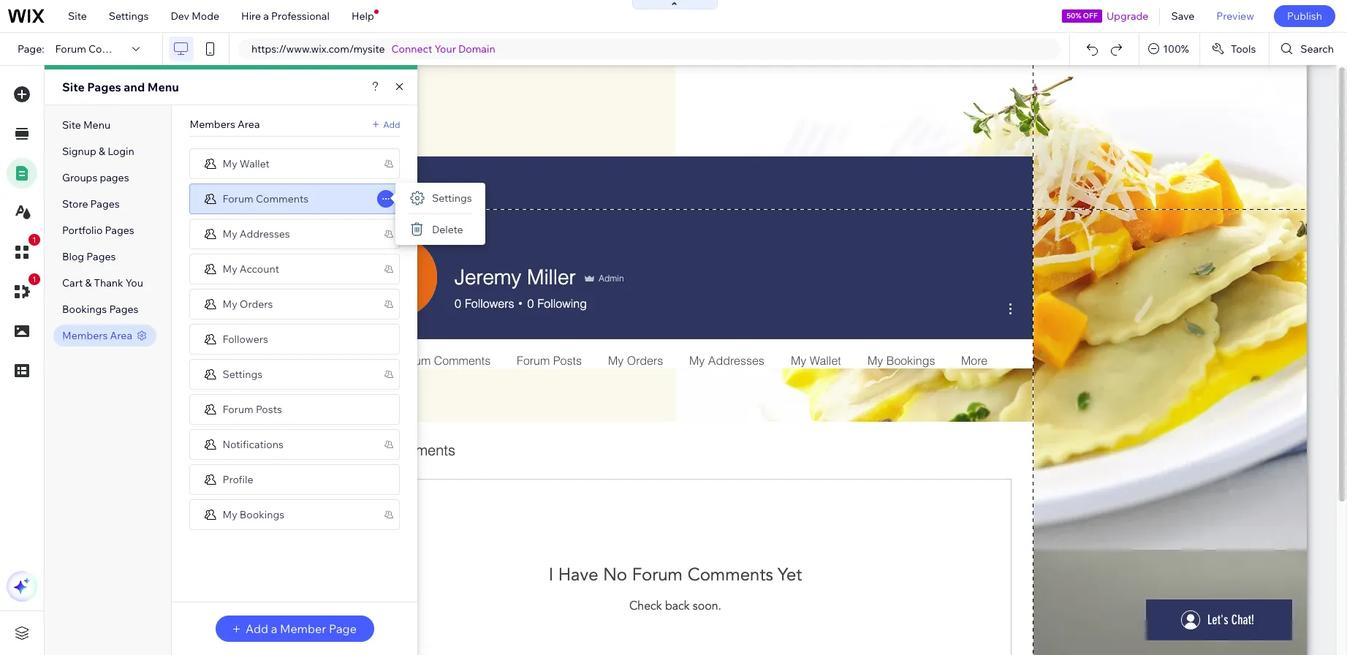 Task type: vqa. For each thing, say whether or not it's contained in the screenshot.
Elements
no



Task type: describe. For each thing, give the bounding box(es) containing it.
50%
[[1067, 11, 1082, 20]]

page
[[329, 622, 357, 636]]

and
[[124, 80, 145, 94]]

0 vertical spatial settings
[[109, 10, 149, 23]]

notifications
[[223, 438, 284, 451]]

0 vertical spatial menu
[[148, 80, 179, 94]]

posts
[[256, 403, 282, 416]]

https://www.wix.com/mysite
[[252, 42, 385, 56]]

save button
[[1161, 0, 1206, 32]]

help
[[352, 10, 374, 23]]

add a member page button
[[216, 616, 374, 642]]

upgrade
[[1107, 10, 1149, 23]]

0 vertical spatial bookings
[[62, 303, 107, 316]]

add a member page
[[246, 622, 357, 636]]

pages for blog
[[86, 250, 116, 263]]

1 horizontal spatial area
[[238, 118, 260, 131]]

add for add a member page
[[246, 622, 268, 636]]

blog pages
[[62, 250, 116, 263]]

search
[[1301, 42, 1335, 56]]

signup
[[62, 145, 96, 158]]

signup & login
[[62, 145, 134, 158]]

site for site menu
[[62, 118, 81, 132]]

groups pages
[[62, 171, 129, 184]]

0 horizontal spatial forum comments
[[55, 42, 141, 56]]

mode
[[192, 10, 219, 23]]

0 horizontal spatial menu
[[83, 118, 111, 132]]

member
[[280, 622, 326, 636]]

account
[[240, 262, 279, 275]]

forum posts
[[223, 403, 282, 416]]

0 vertical spatial members
[[190, 118, 235, 131]]

store
[[62, 197, 88, 211]]

publish button
[[1274, 5, 1336, 27]]

site for site pages and menu
[[62, 80, 85, 94]]

dev mode
[[171, 10, 219, 23]]

pages
[[100, 171, 129, 184]]

store pages
[[62, 197, 120, 211]]

0 horizontal spatial comments
[[88, 42, 141, 56]]

a for add
[[271, 622, 277, 636]]

1 horizontal spatial comments
[[256, 192, 309, 205]]

2 vertical spatial forum
[[223, 403, 254, 416]]

pages for bookings
[[109, 303, 139, 316]]

0 vertical spatial forum
[[55, 42, 86, 56]]

1 horizontal spatial members area
[[190, 118, 260, 131]]

0 horizontal spatial area
[[110, 329, 132, 342]]

dev
[[171, 10, 189, 23]]

a for hire
[[263, 10, 269, 23]]

100%
[[1164, 42, 1190, 56]]

hire a professional
[[241, 10, 330, 23]]



Task type: locate. For each thing, give the bounding box(es) containing it.
delete
[[432, 223, 463, 236]]

settings up delete
[[432, 192, 472, 205]]

add
[[383, 119, 400, 130], [246, 622, 268, 636]]

portfolio pages
[[62, 224, 134, 237]]

100% button
[[1140, 33, 1200, 65]]

bookings pages
[[62, 303, 139, 316]]

pages up the "cart & thank you"
[[86, 250, 116, 263]]

groups
[[62, 171, 97, 184]]

orders
[[240, 297, 273, 310]]

1 vertical spatial &
[[85, 276, 92, 290]]

bookings
[[62, 303, 107, 316], [240, 508, 285, 521]]

1 horizontal spatial add
[[383, 119, 400, 130]]

my for my account
[[223, 262, 237, 275]]

publish
[[1288, 10, 1323, 23]]

1 vertical spatial site
[[62, 80, 85, 94]]

a left member
[[271, 622, 277, 636]]

forum left posts
[[223, 403, 254, 416]]

you
[[126, 276, 143, 290]]

site menu
[[62, 118, 111, 132]]

my orders
[[223, 297, 273, 310]]

members area down bookings pages
[[62, 329, 132, 342]]

1 vertical spatial add
[[246, 622, 268, 636]]

1 horizontal spatial menu
[[148, 80, 179, 94]]

pages for portfolio
[[105, 224, 134, 237]]

bookings down profile
[[240, 508, 285, 521]]

0 horizontal spatial &
[[85, 276, 92, 290]]

my
[[223, 157, 237, 170], [223, 227, 237, 240], [223, 262, 237, 275], [223, 297, 237, 310], [223, 508, 237, 521]]

add for add
[[383, 119, 400, 130]]

my for my wallet
[[223, 157, 237, 170]]

profile
[[223, 473, 253, 486]]

2 horizontal spatial settings
[[432, 192, 472, 205]]

https://www.wix.com/mysite connect your domain
[[252, 42, 496, 56]]

domain
[[459, 42, 496, 56]]

thank
[[94, 276, 123, 290]]

0 vertical spatial add
[[383, 119, 400, 130]]

&
[[99, 145, 105, 158], [85, 276, 92, 290]]

forum up site pages and menu
[[55, 42, 86, 56]]

1 vertical spatial forum
[[223, 192, 254, 205]]

my left account
[[223, 262, 237, 275]]

site for site
[[68, 10, 87, 23]]

menu
[[148, 80, 179, 94], [83, 118, 111, 132]]

5 my from the top
[[223, 508, 237, 521]]

forum down my wallet
[[223, 192, 254, 205]]

my left addresses
[[223, 227, 237, 240]]

1 vertical spatial bookings
[[240, 508, 285, 521]]

0 horizontal spatial settings
[[109, 10, 149, 23]]

bookings down cart
[[62, 303, 107, 316]]

1 horizontal spatial a
[[271, 622, 277, 636]]

preview
[[1217, 10, 1255, 23]]

0 vertical spatial &
[[99, 145, 105, 158]]

forum comments up addresses
[[223, 192, 309, 205]]

addresses
[[240, 227, 290, 240]]

& for signup
[[99, 145, 105, 158]]

0 vertical spatial forum comments
[[55, 42, 141, 56]]

2 my from the top
[[223, 227, 237, 240]]

0 vertical spatial a
[[263, 10, 269, 23]]

login
[[108, 145, 134, 158]]

pages for site
[[87, 80, 121, 94]]

a inside button
[[271, 622, 277, 636]]

members up my wallet
[[190, 118, 235, 131]]

0 vertical spatial site
[[68, 10, 87, 23]]

pages
[[87, 80, 121, 94], [90, 197, 120, 211], [105, 224, 134, 237], [86, 250, 116, 263], [109, 303, 139, 316]]

0 vertical spatial members area
[[190, 118, 260, 131]]

search button
[[1270, 33, 1348, 65]]

0 horizontal spatial bookings
[[62, 303, 107, 316]]

my for my addresses
[[223, 227, 237, 240]]

1 horizontal spatial &
[[99, 145, 105, 158]]

members area up my wallet
[[190, 118, 260, 131]]

settings down followers
[[223, 367, 263, 381]]

0 vertical spatial area
[[238, 118, 260, 131]]

& for cart
[[85, 276, 92, 290]]

my down profile
[[223, 508, 237, 521]]

members down bookings pages
[[62, 329, 108, 342]]

1 vertical spatial members
[[62, 329, 108, 342]]

forum
[[55, 42, 86, 56], [223, 192, 254, 205], [223, 403, 254, 416]]

cart & thank you
[[62, 276, 143, 290]]

tools button
[[1201, 33, 1270, 65]]

forum comments
[[55, 42, 141, 56], [223, 192, 309, 205]]

followers
[[223, 332, 268, 346]]

0 horizontal spatial a
[[263, 10, 269, 23]]

settings left dev
[[109, 10, 149, 23]]

your
[[435, 42, 456, 56]]

pages for store
[[90, 197, 120, 211]]

a
[[263, 10, 269, 23], [271, 622, 277, 636]]

my left wallet
[[223, 157, 237, 170]]

wallet
[[240, 157, 270, 170]]

pages left and
[[87, 80, 121, 94]]

1 vertical spatial settings
[[432, 192, 472, 205]]

comments
[[88, 42, 141, 56], [256, 192, 309, 205]]

members
[[190, 118, 235, 131], [62, 329, 108, 342]]

save
[[1172, 10, 1195, 23]]

1 vertical spatial members area
[[62, 329, 132, 342]]

1 vertical spatial forum comments
[[223, 192, 309, 205]]

my bookings
[[223, 508, 285, 521]]

pages up portfolio pages
[[90, 197, 120, 211]]

1 vertical spatial a
[[271, 622, 277, 636]]

1 horizontal spatial settings
[[223, 367, 263, 381]]

& right cart
[[85, 276, 92, 290]]

0 horizontal spatial add
[[246, 622, 268, 636]]

area up my wallet
[[238, 118, 260, 131]]

1 vertical spatial area
[[110, 329, 132, 342]]

blog
[[62, 250, 84, 263]]

forum comments up site pages and menu
[[55, 42, 141, 56]]

off
[[1084, 11, 1098, 20]]

my for my bookings
[[223, 508, 237, 521]]

2 vertical spatial settings
[[223, 367, 263, 381]]

my for my orders
[[223, 297, 237, 310]]

1 my from the top
[[223, 157, 237, 170]]

1 vertical spatial menu
[[83, 118, 111, 132]]

menu right and
[[148, 80, 179, 94]]

site
[[68, 10, 87, 23], [62, 80, 85, 94], [62, 118, 81, 132]]

members area
[[190, 118, 260, 131], [62, 329, 132, 342]]

professional
[[271, 10, 330, 23]]

& left login
[[99, 145, 105, 158]]

my addresses
[[223, 227, 290, 240]]

pages down you
[[109, 303, 139, 316]]

connect
[[392, 42, 432, 56]]

0 horizontal spatial members
[[62, 329, 108, 342]]

comments up addresses
[[256, 192, 309, 205]]

add inside add a member page button
[[246, 622, 268, 636]]

comments up site pages and menu
[[88, 42, 141, 56]]

my left orders
[[223, 297, 237, 310]]

0 horizontal spatial members area
[[62, 329, 132, 342]]

1 horizontal spatial members
[[190, 118, 235, 131]]

menu up "signup & login"
[[83, 118, 111, 132]]

pages right the portfolio
[[105, 224, 134, 237]]

4 my from the top
[[223, 297, 237, 310]]

preview button
[[1206, 0, 1266, 32]]

hire
[[241, 10, 261, 23]]

1 horizontal spatial forum comments
[[223, 192, 309, 205]]

50% off
[[1067, 11, 1098, 20]]

0 vertical spatial comments
[[88, 42, 141, 56]]

area
[[238, 118, 260, 131], [110, 329, 132, 342]]

portfolio
[[62, 224, 103, 237]]

1 horizontal spatial bookings
[[240, 508, 285, 521]]

cart
[[62, 276, 83, 290]]

a right hire
[[263, 10, 269, 23]]

area down bookings pages
[[110, 329, 132, 342]]

tools
[[1231, 42, 1257, 56]]

site pages and menu
[[62, 80, 179, 94]]

3 my from the top
[[223, 262, 237, 275]]

my account
[[223, 262, 279, 275]]

my wallet
[[223, 157, 270, 170]]

settings
[[109, 10, 149, 23], [432, 192, 472, 205], [223, 367, 263, 381]]

2 vertical spatial site
[[62, 118, 81, 132]]

1 vertical spatial comments
[[256, 192, 309, 205]]



